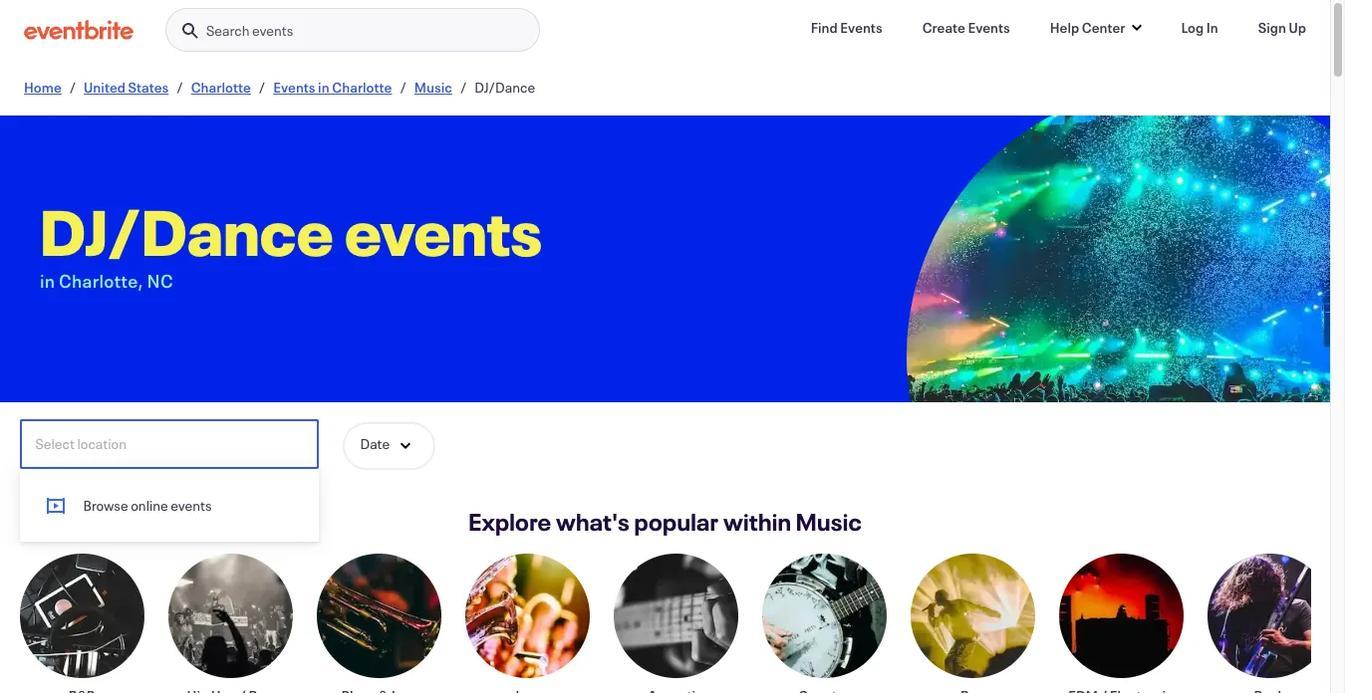 Task type: describe. For each thing, give the bounding box(es) containing it.
online
[[131, 496, 168, 515]]

what's
[[556, 506, 630, 538]]

3 / from the left
[[259, 78, 265, 97]]

events for dj/dance
[[345, 189, 542, 273]]

events for search
[[252, 21, 293, 40]]

sign up
[[1258, 18, 1306, 37]]

events for find events
[[840, 18, 882, 37]]

find events
[[811, 18, 882, 37]]

events for create events
[[968, 18, 1010, 37]]

home link
[[24, 78, 62, 97]]

log in
[[1181, 18, 1218, 37]]

up
[[1289, 18, 1306, 37]]

search events button
[[165, 8, 540, 53]]

within
[[723, 506, 791, 538]]

create events link
[[906, 8, 1026, 48]]

charlotte link
[[191, 78, 251, 97]]

5 / from the left
[[460, 78, 467, 97]]

browse
[[83, 496, 128, 515]]

nc
[[147, 269, 173, 293]]

center
[[1082, 18, 1125, 37]]

browse online events button
[[19, 477, 318, 534]]

charlotte,
[[59, 269, 143, 293]]

search events
[[206, 21, 293, 40]]

create events
[[922, 18, 1010, 37]]

dj/dance inside dj/dance events in charlotte, nc
[[40, 189, 333, 273]]

popular
[[634, 506, 719, 538]]

in inside dj/dance events in charlotte, nc
[[40, 269, 55, 293]]

help center
[[1050, 18, 1125, 37]]

united states link
[[84, 78, 169, 97]]

1 horizontal spatial dj/dance
[[475, 78, 535, 97]]

explore what's popular within music
[[468, 506, 862, 538]]

help
[[1050, 18, 1079, 37]]

browse online events
[[83, 496, 212, 515]]

find
[[811, 18, 838, 37]]

0 horizontal spatial events
[[273, 78, 315, 97]]

1 vertical spatial music
[[796, 506, 862, 538]]



Task type: locate. For each thing, give the bounding box(es) containing it.
events in charlotte link
[[273, 78, 392, 97]]

home / united states / charlotte / events in charlotte / music / dj/dance
[[24, 78, 535, 97]]

0 horizontal spatial events
[[171, 496, 212, 515]]

events
[[252, 21, 293, 40], [345, 189, 542, 273], [171, 496, 212, 515]]

/ right music link
[[460, 78, 467, 97]]

0 horizontal spatial music
[[414, 78, 452, 97]]

charlotte down the search
[[191, 78, 251, 97]]

dj/dance events in charlotte, nc
[[40, 189, 542, 293]]

create
[[922, 18, 965, 37]]

1 horizontal spatial in
[[318, 78, 329, 97]]

2 horizontal spatial events
[[968, 18, 1010, 37]]

charlotte down search events button
[[332, 78, 392, 97]]

1 horizontal spatial events
[[840, 18, 882, 37]]

log
[[1181, 18, 1204, 37]]

events right find
[[840, 18, 882, 37]]

1 horizontal spatial events
[[252, 21, 293, 40]]

search
[[206, 21, 250, 40]]

sign up link
[[1242, 8, 1322, 48]]

1 vertical spatial events
[[345, 189, 542, 273]]

log in link
[[1165, 8, 1234, 48]]

music
[[414, 78, 452, 97], [796, 506, 862, 538]]

0 horizontal spatial charlotte
[[191, 78, 251, 97]]

events down search events
[[273, 78, 315, 97]]

charlotte
[[191, 78, 251, 97], [332, 78, 392, 97]]

sign
[[1258, 18, 1286, 37]]

in down search events button
[[318, 78, 329, 97]]

0 horizontal spatial dj/dance
[[40, 189, 333, 273]]

[object object] image
[[900, 116, 1330, 460]]

0 vertical spatial in
[[318, 78, 329, 97]]

eventbrite image
[[24, 20, 134, 40]]

events right create
[[968, 18, 1010, 37]]

0 horizontal spatial in
[[40, 269, 55, 293]]

in
[[318, 78, 329, 97], [40, 269, 55, 293]]

date button
[[342, 422, 436, 470]]

0 vertical spatial events
[[252, 21, 293, 40]]

1 charlotte from the left
[[191, 78, 251, 97]]

music right within on the bottom right
[[796, 506, 862, 538]]

1 vertical spatial in
[[40, 269, 55, 293]]

1 vertical spatial dj/dance
[[40, 189, 333, 273]]

home
[[24, 78, 62, 97]]

/ right charlotte link
[[259, 78, 265, 97]]

explore
[[468, 506, 551, 538]]

Select location text field
[[21, 421, 316, 467]]

states
[[128, 78, 169, 97]]

1 / from the left
[[69, 78, 76, 97]]

0 vertical spatial music
[[414, 78, 452, 97]]

1 horizontal spatial charlotte
[[332, 78, 392, 97]]

/
[[69, 78, 76, 97], [177, 78, 183, 97], [259, 78, 265, 97], [400, 78, 406, 97], [460, 78, 467, 97]]

music down search events button
[[414, 78, 452, 97]]

1 horizontal spatial music
[[796, 506, 862, 538]]

united
[[84, 78, 126, 97]]

music link
[[414, 78, 452, 97]]

events
[[840, 18, 882, 37], [968, 18, 1010, 37], [273, 78, 315, 97]]

/ left music link
[[400, 78, 406, 97]]

in left charlotte,
[[40, 269, 55, 293]]

in
[[1206, 18, 1218, 37]]

/ right the states
[[177, 78, 183, 97]]

0 vertical spatial dj/dance
[[475, 78, 535, 97]]

2 horizontal spatial events
[[345, 189, 542, 273]]

2 / from the left
[[177, 78, 183, 97]]

dj/dance
[[475, 78, 535, 97], [40, 189, 333, 273]]

/ right the home link
[[69, 78, 76, 97]]

find events link
[[795, 8, 898, 48]]

2 charlotte from the left
[[332, 78, 392, 97]]

4 / from the left
[[400, 78, 406, 97]]

2 vertical spatial events
[[171, 496, 212, 515]]

date
[[360, 434, 390, 453]]

events inside dj/dance events in charlotte, nc
[[345, 189, 542, 273]]



Task type: vqa. For each thing, say whether or not it's contained in the screenshot.
[object Object] IMAGE
yes



